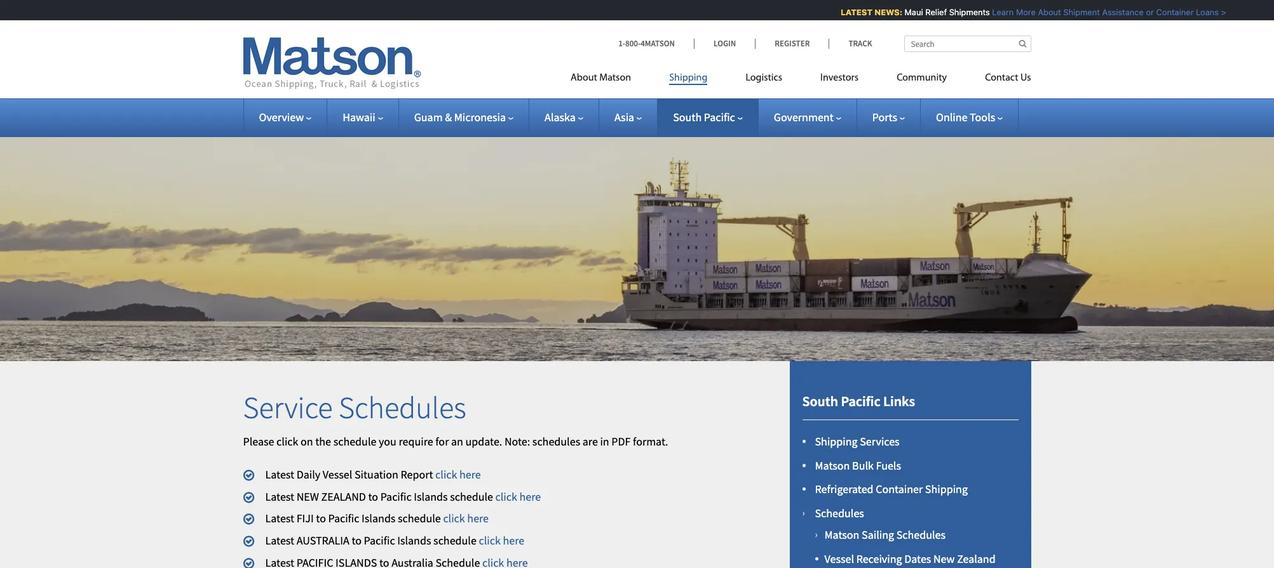 Task type: vqa. For each thing, say whether or not it's contained in the screenshot.
the Us inside the Contact Us link
no



Task type: locate. For each thing, give the bounding box(es) containing it.
pacific inside south pacific links section
[[841, 393, 880, 411]]

container right or
[[1151, 7, 1188, 17]]

1 horizontal spatial vessel
[[824, 552, 854, 567]]

to right fiji
[[316, 512, 326, 526]]

south down the shipping link
[[673, 110, 702, 125]]

top menu navigation
[[571, 67, 1031, 93]]

latest left fiji
[[265, 512, 294, 526]]

south pacific links section
[[774, 362, 1047, 569]]

schedules link
[[815, 507, 864, 521]]

shipping for shipping
[[669, 73, 708, 83]]

latest left daily
[[265, 468, 294, 482]]

0 vertical spatial south
[[673, 110, 702, 125]]

2 latest from the top
[[265, 490, 294, 504]]

2 vertical spatial islands
[[397, 534, 431, 548]]

2 vertical spatial matson
[[824, 528, 859, 543]]

online tools link
[[936, 110, 1003, 125]]

2 vertical spatial schedules
[[896, 528, 946, 543]]

1 vertical spatial islands
[[362, 512, 396, 526]]

latest new zealand to pacific islands schedule click here
[[265, 490, 541, 504]]

about inside "top menu" navigation
[[571, 73, 597, 83]]

None search field
[[904, 36, 1031, 52]]

latest left australia
[[265, 534, 294, 548]]

container inside south pacific links section
[[876, 483, 923, 497]]

about
[[1033, 7, 1056, 17], [571, 73, 597, 83]]

pacific down the shipping link
[[704, 110, 735, 125]]

bulk
[[852, 458, 874, 473]]

1 vertical spatial matson
[[815, 458, 850, 473]]

latest
[[835, 7, 867, 17]]

shipping inside "top menu" navigation
[[669, 73, 708, 83]]

us
[[1020, 73, 1031, 83]]

matson for matson sailing schedules
[[824, 528, 859, 543]]

refrigerated
[[815, 483, 873, 497]]

south inside south pacific links section
[[802, 393, 838, 411]]

matson down 1-
[[599, 73, 631, 83]]

logistics link
[[727, 67, 801, 93]]

investors link
[[801, 67, 878, 93]]

learn
[[987, 7, 1008, 17]]

0 horizontal spatial container
[[876, 483, 923, 497]]

about matson
[[571, 73, 631, 83]]

to down latest daily vessel situation report click here
[[368, 490, 378, 504]]

islands for latest australia to pacific islands schedule
[[397, 534, 431, 548]]

schedule
[[333, 435, 376, 449], [450, 490, 493, 504], [398, 512, 441, 526], [433, 534, 477, 548]]

1 horizontal spatial container
[[1151, 7, 1188, 17]]

1 horizontal spatial south
[[802, 393, 838, 411]]

1-800-4matson link
[[618, 38, 694, 49]]

report
[[401, 468, 433, 482]]

matson
[[599, 73, 631, 83], [815, 458, 850, 473], [824, 528, 859, 543]]

an
[[451, 435, 463, 449]]

vessel left "receiving" at the bottom
[[824, 552, 854, 567]]

0 vertical spatial about
[[1033, 7, 1056, 17]]

0 horizontal spatial to
[[316, 512, 326, 526]]

online tools
[[936, 110, 995, 125]]

islands up latest australia to pacific islands schedule click here
[[362, 512, 396, 526]]

matson up refrigerated
[[815, 458, 850, 473]]

more
[[1011, 7, 1030, 17]]

1 vertical spatial shipping
[[815, 434, 858, 449]]

new
[[933, 552, 955, 567]]

islands down report
[[414, 490, 448, 504]]

ports link
[[872, 110, 905, 125]]

matson for matson bulk fuels
[[815, 458, 850, 473]]

track link
[[829, 38, 872, 49]]

about right more
[[1033, 7, 1056, 17]]

login link
[[694, 38, 755, 49]]

0 vertical spatial schedules
[[339, 389, 466, 427]]

investors
[[820, 73, 859, 83]]

matson bulk fuels
[[815, 458, 901, 473]]

matson sailing schedules link
[[824, 528, 946, 543]]

1 horizontal spatial shipping
[[815, 434, 858, 449]]

0 horizontal spatial about
[[571, 73, 597, 83]]

2 horizontal spatial schedules
[[896, 528, 946, 543]]

track
[[849, 38, 872, 49]]

matson sailing schedules
[[824, 528, 946, 543]]

to
[[368, 490, 378, 504], [316, 512, 326, 526], [352, 534, 362, 548]]

latest
[[265, 468, 294, 482], [265, 490, 294, 504], [265, 512, 294, 526], [265, 534, 294, 548]]

register
[[775, 38, 810, 49]]

news:
[[869, 7, 897, 17]]

to down latest fiji to pacific islands schedule click here
[[352, 534, 362, 548]]

pacific
[[704, 110, 735, 125], [841, 393, 880, 411], [380, 490, 412, 504], [328, 512, 359, 526], [364, 534, 395, 548]]

1 latest from the top
[[265, 468, 294, 482]]

online
[[936, 110, 968, 125]]

0 vertical spatial shipping
[[669, 73, 708, 83]]

1 horizontal spatial to
[[352, 534, 362, 548]]

schedules down refrigerated
[[815, 507, 864, 521]]

zealand
[[321, 490, 366, 504]]

1 vertical spatial vessel
[[824, 552, 854, 567]]

1 vertical spatial container
[[876, 483, 923, 497]]

about up alaska link
[[571, 73, 597, 83]]

latest australia to pacific islands schedule click here
[[265, 534, 524, 548]]

south up shipping services
[[802, 393, 838, 411]]

islands down latest fiji to pacific islands schedule click here
[[397, 534, 431, 548]]

update.
[[465, 435, 502, 449]]

1-800-4matson
[[618, 38, 675, 49]]

government link
[[774, 110, 841, 125]]

3 latest from the top
[[265, 512, 294, 526]]

shipping
[[669, 73, 708, 83], [815, 434, 858, 449], [925, 483, 968, 497]]

0 horizontal spatial vessel
[[323, 468, 352, 482]]

0 vertical spatial to
[[368, 490, 378, 504]]

fiji
[[297, 512, 314, 526]]

4 latest from the top
[[265, 534, 294, 548]]

container
[[1151, 7, 1188, 17], [876, 483, 923, 497]]

latest for latest australia to pacific islands schedule
[[265, 534, 294, 548]]

0 horizontal spatial shipping
[[669, 73, 708, 83]]

community
[[897, 73, 947, 83]]

click here link for latest fiji to pacific islands schedule click here
[[443, 512, 489, 526]]

contact us link
[[966, 67, 1031, 93]]

maui
[[899, 7, 918, 17]]

click here link for latest new zealand to pacific islands schedule click here
[[495, 490, 541, 504]]

pacific left links
[[841, 393, 880, 411]]

latest daily vessel situation report click here
[[265, 468, 481, 482]]

>
[[1216, 7, 1221, 17]]

0 vertical spatial matson
[[599, 73, 631, 83]]

0 horizontal spatial south
[[673, 110, 702, 125]]

2 vertical spatial to
[[352, 534, 362, 548]]

click
[[276, 435, 298, 449], [435, 468, 457, 482], [495, 490, 517, 504], [443, 512, 465, 526], [479, 534, 501, 548]]

here
[[459, 468, 481, 482], [519, 490, 541, 504], [467, 512, 489, 526], [503, 534, 524, 548]]

1 vertical spatial south
[[802, 393, 838, 411]]

hawaii link
[[343, 110, 383, 125]]

vessel up zealand
[[323, 468, 352, 482]]

latest left new
[[265, 490, 294, 504]]

2 horizontal spatial shipping
[[925, 483, 968, 497]]

relief
[[920, 7, 941, 17]]

please
[[243, 435, 274, 449]]

vessel receiving dates new zealand
[[824, 552, 996, 567]]

vessel inside south pacific links section
[[824, 552, 854, 567]]

schedules up require
[[339, 389, 466, 427]]

matson down schedules link on the bottom right of page
[[824, 528, 859, 543]]

0 vertical spatial container
[[1151, 7, 1188, 17]]

4matson
[[641, 38, 675, 49]]

1 vertical spatial schedules
[[815, 507, 864, 521]]

container down the fuels
[[876, 483, 923, 497]]

schedules up 'dates'
[[896, 528, 946, 543]]

shipments
[[944, 7, 984, 17]]

service
[[243, 389, 333, 427]]

click here link
[[435, 468, 481, 482], [495, 490, 541, 504], [443, 512, 489, 526], [479, 534, 524, 548]]

schedules
[[339, 389, 466, 427], [815, 507, 864, 521], [896, 528, 946, 543]]

asia
[[614, 110, 634, 125]]

south
[[673, 110, 702, 125], [802, 393, 838, 411]]

1 vertical spatial about
[[571, 73, 597, 83]]

dates
[[904, 552, 931, 567]]

islands
[[414, 490, 448, 504], [362, 512, 396, 526], [397, 534, 431, 548]]

government
[[774, 110, 834, 125]]

latest for latest fiji to pacific islands schedule
[[265, 512, 294, 526]]

pacific down latest fiji to pacific islands schedule click here
[[364, 534, 395, 548]]

1 vertical spatial to
[[316, 512, 326, 526]]

search image
[[1019, 39, 1027, 48]]



Task type: describe. For each thing, give the bounding box(es) containing it.
about matson link
[[571, 67, 650, 93]]

services
[[860, 434, 900, 449]]

shipping link
[[650, 67, 727, 93]]

on
[[301, 435, 313, 449]]

south pacific link
[[673, 110, 743, 125]]

assistance
[[1097, 7, 1138, 17]]

pdf
[[612, 435, 631, 449]]

loans
[[1191, 7, 1213, 17]]

latest for latest new zealand to pacific islands schedule
[[265, 490, 294, 504]]

please click on the schedule you require for an update. note: schedules are in pdf format.
[[243, 435, 668, 449]]

refrigerated container shipping
[[815, 483, 968, 497]]

situation
[[355, 468, 398, 482]]

alaska link
[[545, 110, 583, 125]]

alaska
[[545, 110, 576, 125]]

ports
[[872, 110, 897, 125]]

micronesia
[[454, 110, 506, 125]]

are
[[583, 435, 598, 449]]

matson inside "top menu" navigation
[[599, 73, 631, 83]]

pacific up latest fiji to pacific islands schedule click here
[[380, 490, 412, 504]]

islands for latest fiji to pacific islands schedule
[[362, 512, 396, 526]]

contact us
[[985, 73, 1031, 83]]

guam & micronesia
[[414, 110, 506, 125]]

south for south pacific
[[673, 110, 702, 125]]

for
[[435, 435, 449, 449]]

0 vertical spatial islands
[[414, 490, 448, 504]]

refrigerated container shipping link
[[815, 483, 968, 497]]

2 vertical spatial shipping
[[925, 483, 968, 497]]

overview
[[259, 110, 304, 125]]

click here link for latest australia to pacific islands schedule click here
[[479, 534, 524, 548]]

daily
[[297, 468, 320, 482]]

hawaii
[[343, 110, 375, 125]]

1-
[[618, 38, 625, 49]]

australia
[[297, 534, 349, 548]]

new
[[297, 490, 319, 504]]

community link
[[878, 67, 966, 93]]

shipping services link
[[815, 434, 900, 449]]

800-
[[625, 38, 641, 49]]

fuels
[[876, 458, 901, 473]]

blue matson logo with ocean, shipping, truck, rail and logistics written beneath it. image
[[243, 37, 421, 90]]

guam
[[414, 110, 443, 125]]

to for fiji
[[316, 512, 326, 526]]

logistics
[[746, 73, 782, 83]]

to for australia
[[352, 534, 362, 548]]

schedules
[[532, 435, 580, 449]]

latest fiji to pacific islands schedule click here
[[265, 512, 489, 526]]

south pacific links
[[802, 393, 915, 411]]

note:
[[504, 435, 530, 449]]

require
[[399, 435, 433, 449]]

or
[[1141, 7, 1149, 17]]

shipping services
[[815, 434, 900, 449]]

pacific down zealand
[[328, 512, 359, 526]]

in
[[600, 435, 609, 449]]

1 horizontal spatial schedules
[[815, 507, 864, 521]]

1 horizontal spatial about
[[1033, 7, 1056, 17]]

vessel receiving dates new zealand link
[[824, 552, 996, 567]]

latest for latest daily vessel situation report
[[265, 468, 294, 482]]

2 horizontal spatial to
[[368, 490, 378, 504]]

matson bulk fuels link
[[815, 458, 901, 473]]

login
[[714, 38, 736, 49]]

0 horizontal spatial schedules
[[339, 389, 466, 427]]

&
[[445, 110, 452, 125]]

south pacific
[[673, 110, 735, 125]]

you
[[379, 435, 396, 449]]

the
[[315, 435, 331, 449]]

learn more about shipment assistance or container loans > link
[[987, 7, 1221, 17]]

south for south pacific links
[[802, 393, 838, 411]]

receiving
[[856, 552, 902, 567]]

zealand
[[957, 552, 996, 567]]

guam & micronesia link
[[414, 110, 514, 125]]

Search search field
[[904, 36, 1031, 52]]

shipment
[[1058, 7, 1094, 17]]

banner image
[[0, 117, 1274, 362]]

register link
[[755, 38, 829, 49]]

format.
[[633, 435, 668, 449]]

shipping for shipping services
[[815, 434, 858, 449]]

sailing
[[862, 528, 894, 543]]

overview link
[[259, 110, 311, 125]]

contact
[[985, 73, 1018, 83]]

service schedules
[[243, 389, 466, 427]]

click here link for latest daily vessel situation report click here
[[435, 468, 481, 482]]

0 vertical spatial vessel
[[323, 468, 352, 482]]

tools
[[970, 110, 995, 125]]

asia link
[[614, 110, 642, 125]]

latest news: maui relief shipments learn more about shipment assistance or container loans >
[[835, 7, 1221, 17]]



